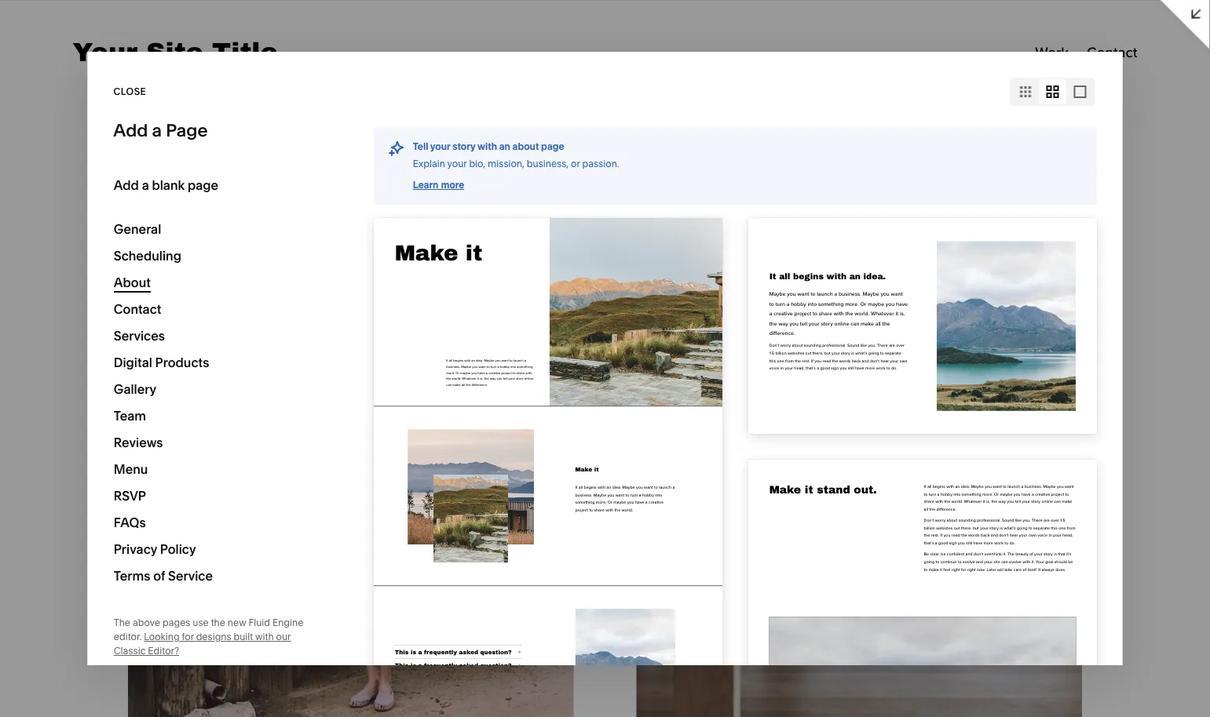 Task type: vqa. For each thing, say whether or not it's contained in the screenshot.
in
yes



Task type: locate. For each thing, give the bounding box(es) containing it.
not linked
[[26, 182, 90, 197]]

0 vertical spatial pages
[[26, 73, 91, 100]]

website tools button
[[26, 389, 243, 424]]

pages
[[26, 73, 91, 100], [67, 365, 99, 378]]

version 7.1
[[26, 442, 71, 454]]

these pages are public unless they're disabled or password-protected, but they don't appear in the navigation. search engines can also discover them.
[[26, 216, 246, 265]]

utilities
[[26, 333, 71, 348]]

learn more link
[[53, 254, 104, 266]]

pages up "main navigation"
[[26, 73, 91, 100]]

they're
[[163, 216, 194, 228]]

are
[[85, 216, 100, 228]]

engines
[[110, 241, 146, 253]]

learn more
[[53, 254, 104, 265]]

but
[[122, 229, 137, 240]]

or
[[237, 216, 246, 228]]

website
[[26, 400, 68, 413]]

the
[[229, 229, 244, 240]]

more
[[81, 254, 104, 265]]

system pages button
[[26, 354, 243, 389]]

they
[[139, 229, 158, 240]]

7.1
[[62, 442, 71, 454]]

pages up tools
[[67, 365, 99, 378]]

main
[[26, 130, 56, 146]]

linked
[[50, 182, 90, 197]]

1 vertical spatial pages
[[67, 365, 99, 378]]

tools
[[71, 400, 98, 413]]



Task type: describe. For each thing, give the bounding box(es) containing it.
these
[[26, 216, 53, 228]]

learn
[[53, 254, 79, 265]]

pages
[[55, 216, 83, 228]]

add a new page to the "main navigation" group image
[[204, 130, 221, 147]]

search
[[77, 241, 108, 253]]

pages inside system pages button
[[67, 365, 99, 378]]

protected,
[[73, 229, 120, 240]]

discover
[[187, 241, 226, 253]]

public
[[102, 216, 130, 228]]

don't
[[160, 229, 183, 240]]

website tools
[[26, 400, 98, 413]]

system pages
[[26, 365, 99, 378]]

version
[[26, 442, 59, 454]]

appear
[[185, 229, 217, 240]]

can
[[148, 241, 165, 253]]

also
[[167, 241, 185, 253]]

password-
[[26, 229, 73, 240]]

unless
[[132, 216, 161, 228]]

add a new page to the "not linked" navigation group image
[[204, 181, 221, 199]]

in
[[219, 229, 227, 240]]

navigation
[[58, 130, 123, 146]]

them.
[[26, 254, 51, 265]]

disabled
[[196, 216, 235, 228]]

system
[[26, 365, 64, 378]]

navigation.
[[26, 241, 75, 253]]

main navigation
[[26, 130, 123, 146]]

not
[[26, 182, 48, 197]]



